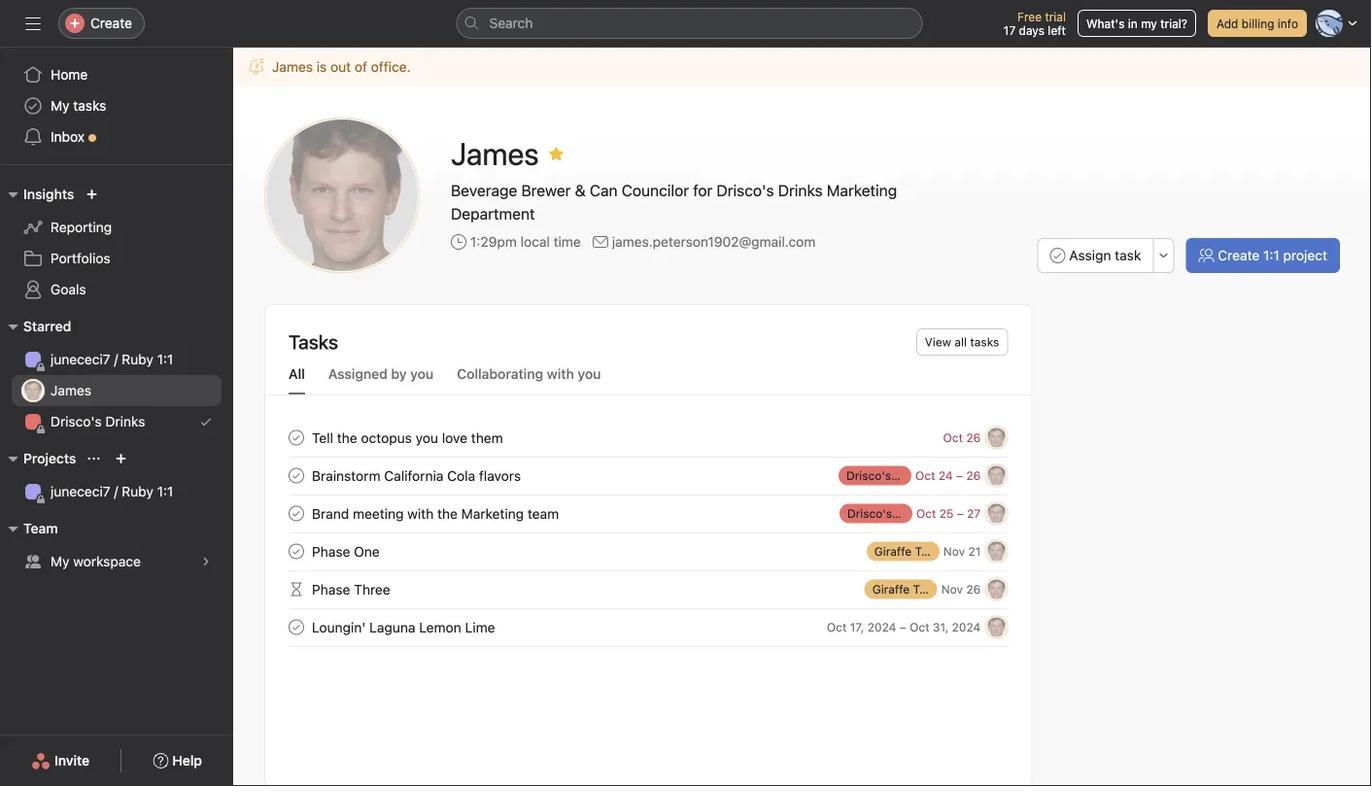 Task type: vqa. For each thing, say whether or not it's contained in the screenshot.
2 button
no



Task type: locate. For each thing, give the bounding box(es) containing it.
1 vertical spatial nov
[[941, 583, 963, 596]]

ja button right 31,
[[985, 616, 1008, 639]]

junececi7 / ruby 1:1 down goals link
[[51, 351, 173, 367]]

1 vertical spatial giraffe testing link
[[865, 580, 953, 599]]

drisco's up show options, current sort, top icon
[[51, 413, 102, 430]]

giraffe testing
[[874, 545, 955, 558], [872, 583, 953, 596]]

drisco's drinks for brainstorm california cola flavors
[[846, 469, 929, 482]]

giraffe
[[874, 545, 912, 558], [872, 583, 910, 596]]

completed checkbox for brainstorm
[[285, 464, 308, 487]]

0 vertical spatial junececi7 / ruby 1:1
[[51, 351, 173, 367]]

0 vertical spatial drisco's drinks
[[51, 413, 145, 430]]

with down brainstorm california cola flavors
[[407, 506, 434, 522]]

phase for phase one
[[312, 543, 350, 560]]

team
[[528, 506, 559, 522]]

1 vertical spatial junececi7 / ruby 1:1
[[51, 483, 173, 500]]

local
[[521, 234, 550, 250]]

nov for phase three
[[941, 583, 963, 596]]

21
[[968, 545, 981, 558]]

see details, my workspace image
[[200, 556, 212, 568]]

1 junececi7 from the top
[[51, 351, 110, 367]]

testing up 31,
[[913, 583, 953, 596]]

collaborating with you
[[457, 366, 601, 382]]

1 vertical spatial phase
[[312, 581, 350, 597]]

nov left 21
[[943, 545, 965, 558]]

junececi7 / ruby 1:1 down 'new project or portfolio' image
[[51, 483, 173, 500]]

phase left one
[[312, 543, 350, 560]]

1:29pm local time
[[470, 234, 581, 250]]

create for create
[[90, 15, 132, 31]]

drisco's drinks up show options, current sort, top icon
[[51, 413, 145, 430]]

completed image left 'brainstorm'
[[285, 464, 308, 487]]

2 phase from the top
[[312, 581, 350, 597]]

the down cola
[[437, 506, 458, 522]]

tasks
[[73, 98, 106, 114], [970, 335, 999, 349]]

more options image
[[1158, 250, 1169, 261]]

3 completed checkbox from the top
[[285, 616, 308, 639]]

create 1:1 project
[[1218, 247, 1327, 263]]

– right 24
[[956, 469, 963, 482]]

1 horizontal spatial create
[[1218, 247, 1260, 263]]

0 vertical spatial giraffe testing link
[[867, 542, 955, 561]]

ja button right the 27
[[985, 502, 1008, 525]]

my workspace link
[[12, 546, 222, 577]]

inbox
[[51, 129, 85, 145]]

1 horizontal spatial marketing
[[827, 181, 897, 200]]

junececi7 / ruby 1:1 link down goals link
[[12, 344, 222, 375]]

junececi7 down starred
[[51, 351, 110, 367]]

completed checkbox up dependencies image
[[285, 540, 308, 563]]

create left project
[[1218, 247, 1260, 263]]

1 26 from the top
[[966, 431, 981, 445]]

0 vertical spatial testing
[[915, 545, 955, 558]]

drisco's drinks link left 24
[[839, 466, 929, 485]]

with right collaborating
[[547, 366, 574, 382]]

0 vertical spatial completed checkbox
[[285, 464, 308, 487]]

2 completed image from the top
[[285, 540, 308, 563]]

1 my from the top
[[51, 98, 70, 114]]

1 junececi7 / ruby 1:1 from the top
[[51, 351, 173, 367]]

brainstorm
[[312, 468, 381, 484]]

0 vertical spatial my
[[51, 98, 70, 114]]

1 ruby from the top
[[122, 351, 153, 367]]

octopus
[[361, 430, 412, 446]]

0 horizontal spatial marketing
[[461, 506, 524, 522]]

my tasks link
[[12, 90, 222, 121]]

1 horizontal spatial tasks
[[970, 335, 999, 349]]

giraffe testing down 25
[[874, 545, 955, 558]]

oct left 24
[[915, 469, 935, 482]]

1 vertical spatial completed image
[[285, 540, 308, 563]]

completed checkbox for tell
[[285, 426, 308, 449]]

junececi7 / ruby 1:1 inside projects element
[[51, 483, 173, 500]]

1 completed image from the top
[[285, 464, 308, 487]]

2 vertical spatial completed image
[[285, 616, 308, 639]]

completed image
[[285, 426, 308, 449], [285, 540, 308, 563], [285, 616, 308, 639]]

1 vertical spatial /
[[114, 483, 118, 500]]

0 vertical spatial ruby
[[122, 351, 153, 367]]

ruby down goals link
[[122, 351, 153, 367]]

1 phase from the top
[[312, 543, 350, 560]]

ruby
[[122, 351, 153, 367], [122, 483, 153, 500]]

completed image for brainstorm
[[285, 464, 308, 487]]

1 vertical spatial my
[[51, 553, 70, 569]]

portfolios
[[51, 250, 110, 266]]

starred
[[23, 318, 71, 334]]

1 horizontal spatial with
[[547, 366, 574, 382]]

oct left 17,
[[827, 620, 847, 634]]

0 horizontal spatial tasks
[[73, 98, 106, 114]]

0 vertical spatial giraffe
[[874, 545, 912, 558]]

1 horizontal spatial 2024
[[952, 620, 981, 634]]

/
[[114, 351, 118, 367], [114, 483, 118, 500]]

2 junececi7 / ruby 1:1 from the top
[[51, 483, 173, 500]]

cola
[[447, 468, 475, 484]]

2 junececi7 from the top
[[51, 483, 110, 500]]

three
[[354, 581, 390, 597]]

17
[[1004, 23, 1016, 37]]

0 vertical spatial drisco's drinks link
[[12, 406, 222, 437]]

trial
[[1045, 10, 1066, 23]]

0 vertical spatial giraffe testing
[[874, 545, 955, 558]]

giraffe testing link for phase three
[[865, 580, 953, 599]]

1:1 left project
[[1263, 247, 1280, 263]]

ja button right "oct 26" button
[[985, 426, 1008, 449]]

completed checkbox left 'brainstorm'
[[285, 464, 308, 487]]

phase
[[312, 543, 350, 560], [312, 581, 350, 597]]

2 ja button from the top
[[985, 464, 1008, 487]]

giraffe testing for phase one
[[874, 545, 955, 558]]

search list box
[[456, 8, 923, 39]]

0 vertical spatial james
[[272, 59, 313, 75]]

0 vertical spatial completed checkbox
[[285, 426, 308, 449]]

create
[[90, 15, 132, 31], [1218, 247, 1260, 263]]

1:1
[[1263, 247, 1280, 263], [157, 351, 173, 367], [157, 483, 173, 500]]

3 26 from the top
[[966, 583, 981, 596]]

completed checkbox down dependencies image
[[285, 616, 308, 639]]

lime
[[465, 619, 495, 635]]

2 completed checkbox from the top
[[285, 540, 308, 563]]

completed image up dependencies image
[[285, 540, 308, 563]]

projects
[[23, 450, 76, 466]]

oct for oct 25 – 27
[[916, 507, 936, 520]]

0 horizontal spatial create
[[90, 15, 132, 31]]

phase right dependencies image
[[312, 581, 350, 597]]

1 vertical spatial giraffe
[[872, 583, 910, 596]]

1 vertical spatial completed checkbox
[[285, 502, 308, 525]]

– left 31,
[[900, 620, 906, 634]]

brewer
[[521, 181, 571, 200]]

drisco's drinks link for brand meeting with the marketing team
[[840, 504, 930, 523]]

26 up oct 24 – 26
[[966, 431, 981, 445]]

1 vertical spatial drisco's drinks link
[[839, 466, 929, 485]]

2 2024 from the left
[[952, 620, 981, 634]]

drisco's left 25
[[847, 507, 892, 520]]

giraffe up oct 17, 2024 – oct 31, 2024
[[872, 583, 910, 596]]

1 vertical spatial create
[[1218, 247, 1260, 263]]

1 completed checkbox from the top
[[285, 426, 308, 449]]

– for brand meeting with the marketing team
[[957, 507, 964, 520]]

1 vertical spatial ruby
[[122, 483, 153, 500]]

0 vertical spatial –
[[956, 469, 963, 482]]

0 vertical spatial tasks
[[73, 98, 106, 114]]

left
[[1048, 23, 1066, 37]]

james left is on the left top of the page
[[272, 59, 313, 75]]

oct
[[943, 431, 963, 445], [915, 469, 935, 482], [916, 507, 936, 520], [827, 620, 847, 634], [910, 620, 930, 634]]

2024 right 31,
[[952, 620, 981, 634]]

1 vertical spatial testing
[[913, 583, 953, 596]]

dependencies image
[[289, 582, 304, 597]]

1 2024 from the left
[[868, 620, 896, 634]]

testing for phase three
[[913, 583, 953, 596]]

2 horizontal spatial james
[[451, 135, 539, 172]]

0 vertical spatial marketing
[[827, 181, 897, 200]]

completed image down dependencies image
[[285, 616, 308, 639]]

california
[[384, 468, 444, 484]]

ja button for brainstorm california cola flavors
[[985, 464, 1008, 487]]

portfolios link
[[12, 243, 222, 274]]

meeting
[[353, 506, 404, 522]]

ja button right nov 26
[[985, 578, 1008, 601]]

home
[[51, 67, 88, 83]]

you right collaborating
[[578, 366, 601, 382]]

drisco's drinks link up 'new project or portfolio' image
[[12, 406, 222, 437]]

the right tell
[[337, 430, 357, 446]]

flavors
[[479, 468, 521, 484]]

1 vertical spatial 26
[[966, 469, 981, 482]]

oct left 25
[[916, 507, 936, 520]]

ja button right oct 24 – 26
[[985, 464, 1008, 487]]

0 vertical spatial completed image
[[285, 464, 308, 487]]

2 completed checkbox from the top
[[285, 502, 308, 525]]

one
[[354, 543, 380, 560]]

0 vertical spatial junececi7
[[51, 351, 110, 367]]

&
[[575, 181, 586, 200]]

ja button for phase three
[[985, 578, 1008, 601]]

0 vertical spatial with
[[547, 366, 574, 382]]

drisco's drinks left 25
[[847, 507, 930, 520]]

drisco's drinks link inside starred element
[[12, 406, 222, 437]]

assign task
[[1069, 247, 1141, 263]]

2 vertical spatial drisco's drinks
[[847, 507, 930, 520]]

giraffe testing link up oct 17, 2024 – oct 31, 2024
[[865, 580, 953, 599]]

26
[[966, 431, 981, 445], [966, 469, 981, 482], [966, 583, 981, 596]]

0 horizontal spatial james
[[51, 382, 91, 398]]

0 horizontal spatial 2024
[[868, 620, 896, 634]]

completed image
[[285, 464, 308, 487], [285, 502, 308, 525]]

nov down nov 21
[[941, 583, 963, 596]]

the
[[337, 430, 357, 446], [437, 506, 458, 522]]

new project or portfolio image
[[115, 453, 127, 465]]

create inside button
[[1218, 247, 1260, 263]]

1 vertical spatial drisco's drinks
[[846, 469, 929, 482]]

– left the 27
[[957, 507, 964, 520]]

giraffe testing up oct 17, 2024 – oct 31, 2024
[[872, 583, 953, 596]]

create inside dropdown button
[[90, 15, 132, 31]]

5 ja button from the top
[[985, 578, 1008, 601]]

giraffe testing link for phase one
[[867, 542, 955, 561]]

2 vertical spatial 1:1
[[157, 483, 173, 500]]

drisco's right for
[[717, 181, 774, 200]]

testing left 21
[[915, 545, 955, 558]]

for
[[693, 181, 713, 200]]

nov 21 button
[[943, 545, 981, 558]]

2 vertical spatial completed checkbox
[[285, 616, 308, 639]]

2 vertical spatial 26
[[966, 583, 981, 596]]

all
[[289, 366, 305, 382]]

0 vertical spatial the
[[337, 430, 357, 446]]

ja button
[[985, 426, 1008, 449], [985, 464, 1008, 487], [985, 502, 1008, 525], [985, 540, 1008, 563], [985, 578, 1008, 601], [985, 616, 1008, 639]]

tell
[[312, 430, 333, 446]]

my tasks
[[51, 98, 106, 114]]

0 vertical spatial completed image
[[285, 426, 308, 449]]

0 vertical spatial /
[[114, 351, 118, 367]]

teams element
[[0, 511, 233, 581]]

drisco's drinks link left 25
[[840, 504, 930, 523]]

info
[[1278, 17, 1298, 30]]

create up home link
[[90, 15, 132, 31]]

0 vertical spatial junececi7 / ruby 1:1 link
[[12, 344, 222, 375]]

projects element
[[0, 441, 233, 511]]

2 completed image from the top
[[285, 502, 308, 525]]

department
[[451, 205, 535, 223]]

1 vertical spatial 1:1
[[157, 351, 173, 367]]

1 vertical spatial junececi7
[[51, 483, 110, 500]]

tasks right all
[[970, 335, 999, 349]]

lemon
[[419, 619, 461, 635]]

0 vertical spatial 1:1
[[1263, 247, 1280, 263]]

goals link
[[12, 274, 222, 305]]

my inside my tasks link
[[51, 98, 70, 114]]

is
[[317, 59, 327, 75]]

2 vertical spatial drisco's drinks link
[[840, 504, 930, 523]]

2 my from the top
[[51, 553, 70, 569]]

2 vertical spatial james
[[51, 382, 91, 398]]

0 vertical spatial nov
[[943, 545, 965, 558]]

1 vertical spatial junececi7 / ruby 1:1 link
[[12, 476, 222, 507]]

junececi7 / ruby 1:1 inside starred element
[[51, 351, 173, 367]]

search button
[[456, 8, 923, 39]]

assigned by you
[[328, 366, 434, 382]]

1 vertical spatial the
[[437, 506, 458, 522]]

completed image left tell
[[285, 426, 308, 449]]

/ down goals link
[[114, 351, 118, 367]]

with
[[547, 366, 574, 382], [407, 506, 434, 522]]

marketing
[[827, 181, 897, 200], [461, 506, 524, 522]]

you for assigned by you
[[410, 366, 434, 382]]

inbox link
[[12, 121, 222, 153]]

you for collaborating with you
[[578, 366, 601, 382]]

marketing inside "beverage brewer & can councilor for drisco's drinks marketing department"
[[827, 181, 897, 200]]

completed checkbox left brand
[[285, 502, 308, 525]]

junececi7 / ruby 1:1
[[51, 351, 173, 367], [51, 483, 173, 500]]

2 ruby from the top
[[122, 483, 153, 500]]

1 vertical spatial tasks
[[970, 335, 999, 349]]

0 vertical spatial 26
[[966, 431, 981, 445]]

collaborating
[[457, 366, 543, 382]]

0 horizontal spatial with
[[407, 506, 434, 522]]

you right by
[[410, 366, 434, 382]]

ruby inside projects element
[[122, 483, 153, 500]]

1 vertical spatial giraffe testing
[[872, 583, 953, 596]]

1 completed image from the top
[[285, 426, 308, 449]]

james up the beverage
[[451, 135, 539, 172]]

/ down 'new project or portfolio' image
[[114, 483, 118, 500]]

26 right 24
[[966, 469, 981, 482]]

tasks inside button
[[970, 335, 999, 349]]

you left love
[[416, 430, 438, 446]]

insights element
[[0, 177, 233, 309]]

testing for phase one
[[915, 545, 955, 558]]

1 vertical spatial marketing
[[461, 506, 524, 522]]

26 down 21
[[966, 583, 981, 596]]

help button
[[140, 743, 215, 778]]

Completed checkbox
[[285, 426, 308, 449], [285, 502, 308, 525]]

my for my tasks
[[51, 98, 70, 114]]

james inside starred element
[[51, 382, 91, 398]]

james
[[272, 59, 313, 75], [451, 135, 539, 172], [51, 382, 91, 398]]

1:1 down goals link
[[157, 351, 173, 367]]

junececi7 down show options, current sort, top icon
[[51, 483, 110, 500]]

my inside my workspace link
[[51, 553, 70, 569]]

1:1 up "teams" element on the left of the page
[[157, 483, 173, 500]]

drinks inside starred element
[[105, 413, 145, 430]]

Completed checkbox
[[285, 464, 308, 487], [285, 540, 308, 563], [285, 616, 308, 639]]

oct 26 button
[[943, 431, 981, 445]]

completed checkbox left tell
[[285, 426, 308, 449]]

junececi7 / ruby 1:1 link down 'new project or portfolio' image
[[12, 476, 222, 507]]

my for my workspace
[[51, 553, 70, 569]]

giraffe testing link down 25
[[867, 542, 955, 561]]

junececi7 / ruby 1:1 link inside projects element
[[12, 476, 222, 507]]

search
[[489, 15, 533, 31]]

1 vertical spatial completed checkbox
[[285, 540, 308, 563]]

2 / from the top
[[114, 483, 118, 500]]

1 vertical spatial with
[[407, 506, 434, 522]]

4 ja button from the top
[[985, 540, 1008, 563]]

nov
[[943, 545, 965, 558], [941, 583, 963, 596]]

drisco's drinks inside starred element
[[51, 413, 145, 430]]

drisco's drinks
[[51, 413, 145, 430], [846, 469, 929, 482], [847, 507, 930, 520]]

1 completed checkbox from the top
[[285, 464, 308, 487]]

completed image left brand
[[285, 502, 308, 525]]

2 junececi7 / ruby 1:1 link from the top
[[12, 476, 222, 507]]

my down team
[[51, 553, 70, 569]]

oct up oct 24 – 26
[[943, 431, 963, 445]]

days
[[1019, 23, 1045, 37]]

giraffe left nov 21 button
[[874, 545, 912, 558]]

drisco's drinks left 24
[[846, 469, 929, 482]]

3 ja button from the top
[[985, 502, 1008, 525]]

/ inside starred element
[[114, 351, 118, 367]]

ruby down 'new project or portfolio' image
[[122, 483, 153, 500]]

james down starred
[[51, 382, 91, 398]]

my up inbox
[[51, 98, 70, 114]]

2 26 from the top
[[966, 469, 981, 482]]

1 vertical spatial –
[[957, 507, 964, 520]]

ja
[[315, 163, 369, 227], [27, 384, 39, 397], [990, 431, 1003, 445], [990, 469, 1003, 482], [990, 507, 1003, 520], [990, 545, 1003, 558], [990, 583, 1003, 596], [990, 620, 1003, 634]]

ja button for phase one
[[985, 540, 1008, 563]]

my
[[51, 98, 70, 114], [51, 553, 70, 569]]

3 completed image from the top
[[285, 616, 308, 639]]

2024 right 17,
[[868, 620, 896, 634]]

0 vertical spatial phase
[[312, 543, 350, 560]]

assign task button
[[1037, 238, 1154, 273]]

1 / from the top
[[114, 351, 118, 367]]

0 vertical spatial create
[[90, 15, 132, 31]]

tasks down home
[[73, 98, 106, 114]]

1:1 inside button
[[1263, 247, 1280, 263]]

completed checkbox for loungin'
[[285, 616, 308, 639]]

junececi7 inside projects element
[[51, 483, 110, 500]]

drisco's inside starred element
[[51, 413, 102, 430]]

reporting link
[[12, 212, 222, 243]]

team button
[[0, 517, 58, 540]]

completed image for brand
[[285, 502, 308, 525]]

1 vertical spatial completed image
[[285, 502, 308, 525]]

ja button right 21
[[985, 540, 1008, 563]]

phase three
[[312, 581, 390, 597]]

show options, current sort, top image
[[88, 453, 100, 465]]



Task type: describe. For each thing, give the bounding box(es) containing it.
view all tasks button
[[916, 328, 1008, 356]]

my workspace
[[51, 553, 141, 569]]

nov 26
[[941, 583, 981, 596]]

drisco's drinks link for brainstorm california cola flavors
[[839, 466, 929, 485]]

1 junececi7 / ruby 1:1 link from the top
[[12, 344, 222, 375]]

goals
[[51, 281, 86, 297]]

free
[[1018, 10, 1042, 23]]

projects button
[[0, 447, 76, 470]]

out
[[330, 59, 351, 75]]

1:1 inside starred element
[[157, 351, 173, 367]]

loungin'
[[312, 619, 366, 635]]

laguna
[[369, 619, 415, 635]]

global element
[[0, 48, 233, 164]]

nov 26 button
[[941, 583, 981, 596]]

beverage brewer & can councilor for drisco's drinks marketing department
[[451, 181, 897, 223]]

task
[[1115, 247, 1141, 263]]

with inside tasks tabs tab list
[[547, 366, 574, 382]]

councilor
[[622, 181, 689, 200]]

help
[[172, 753, 202, 769]]

phase for phase three
[[312, 581, 350, 597]]

new image
[[86, 189, 98, 200]]

in
[[1128, 17, 1138, 30]]

nov 21
[[943, 545, 981, 558]]

brainstorm california cola flavors
[[312, 468, 521, 484]]

24
[[939, 469, 953, 482]]

giraffe for three
[[872, 583, 910, 596]]

by
[[391, 366, 407, 382]]

6 ja button from the top
[[985, 616, 1008, 639]]

james is out of office.
[[272, 59, 411, 75]]

26 for nov 26
[[966, 583, 981, 596]]

completed checkbox for phase
[[285, 540, 308, 563]]

assign
[[1069, 247, 1111, 263]]

starred element
[[0, 309, 233, 441]]

beverage
[[451, 181, 517, 200]]

1 horizontal spatial the
[[437, 506, 458, 522]]

james.peterson1902@gmail.com
[[612, 234, 816, 250]]

completed image for tell
[[285, 426, 308, 449]]

ruby inside starred element
[[122, 351, 153, 367]]

invite
[[54, 753, 90, 769]]

0 horizontal spatial the
[[337, 430, 357, 446]]

workspace
[[73, 553, 141, 569]]

oct 25 – 27
[[916, 507, 981, 520]]

insights
[[23, 186, 74, 202]]

add
[[1217, 17, 1238, 30]]

oct for oct 26
[[943, 431, 963, 445]]

create button
[[58, 8, 145, 39]]

tasks inside "global" element
[[73, 98, 106, 114]]

drisco's left 24
[[846, 469, 891, 482]]

what's in my trial? button
[[1078, 10, 1196, 37]]

tasks tabs tab list
[[265, 363, 1031, 396]]

giraffe for one
[[874, 545, 912, 558]]

giraffe testing for phase three
[[872, 583, 953, 596]]

assigned
[[328, 366, 388, 382]]

– for brainstorm california cola flavors
[[956, 469, 963, 482]]

drisco's drinks for brand meeting with the marketing team
[[847, 507, 930, 520]]

1 ja button from the top
[[985, 426, 1008, 449]]

2 vertical spatial –
[[900, 620, 906, 634]]

office.
[[371, 59, 411, 75]]

starred button
[[0, 315, 71, 338]]

26 for oct 26
[[966, 431, 981, 445]]

drisco's inside "beverage brewer & can councilor for drisco's drinks marketing department"
[[717, 181, 774, 200]]

phase one
[[312, 543, 380, 560]]

them
[[471, 430, 503, 446]]

nov for phase one
[[943, 545, 965, 558]]

27
[[967, 507, 981, 520]]

of
[[355, 59, 367, 75]]

what's
[[1086, 17, 1125, 30]]

can
[[590, 181, 618, 200]]

31,
[[933, 620, 949, 634]]

drinks inside "beverage brewer & can councilor for drisco's drinks marketing department"
[[778, 181, 823, 200]]

insights button
[[0, 183, 74, 206]]

hide sidebar image
[[25, 16, 41, 31]]

oct for oct 24 – 26
[[915, 469, 935, 482]]

1:1 inside projects element
[[157, 483, 173, 500]]

completed image for phase
[[285, 540, 308, 563]]

project
[[1283, 247, 1327, 263]]

home link
[[12, 59, 222, 90]]

1 horizontal spatial james
[[272, 59, 313, 75]]

brand meeting with the marketing team
[[312, 506, 559, 522]]

/ inside projects element
[[114, 483, 118, 500]]

james.peterson1902@gmail.com link
[[612, 231, 816, 253]]

ja inside starred element
[[27, 384, 39, 397]]

25
[[940, 507, 954, 520]]

create for create 1:1 project
[[1218, 247, 1260, 263]]

completed image for loungin'
[[285, 616, 308, 639]]

add billing info button
[[1208, 10, 1307, 37]]

1 vertical spatial james
[[451, 135, 539, 172]]

remove from starred image
[[549, 146, 564, 161]]

oct 24 – 26
[[915, 469, 981, 482]]

junececi7 inside starred element
[[51, 351, 110, 367]]

loungin' laguna lemon lime
[[312, 619, 495, 635]]

tell the octopus you love them
[[312, 430, 503, 446]]

all
[[955, 335, 967, 349]]

my
[[1141, 17, 1157, 30]]

add billing info
[[1217, 17, 1298, 30]]

trial?
[[1161, 17, 1187, 30]]

invite button
[[19, 743, 102, 778]]

oct 17, 2024 – oct 31, 2024
[[827, 620, 981, 634]]

ja button for brand meeting with the marketing team
[[985, 502, 1008, 525]]

1:29pm
[[470, 234, 517, 250]]

team
[[23, 520, 58, 536]]

reporting
[[51, 219, 112, 235]]

what's in my trial?
[[1086, 17, 1187, 30]]

completed checkbox for brand
[[285, 502, 308, 525]]

oct for oct 17, 2024 – oct 31, 2024
[[827, 620, 847, 634]]

oct left 31,
[[910, 620, 930, 634]]

free trial 17 days left
[[1004, 10, 1066, 37]]



